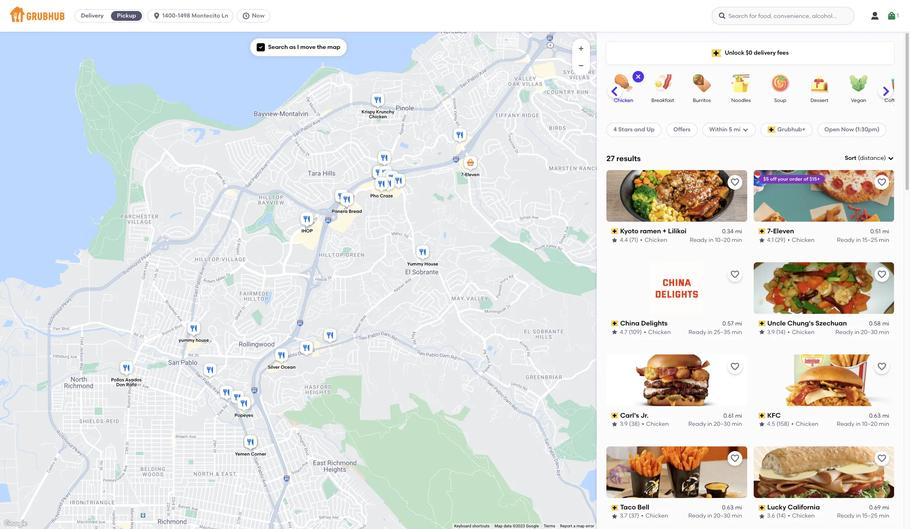 Task type: locate. For each thing, give the bounding box(es) containing it.
1 vertical spatial (14)
[[776, 513, 786, 520]]

star icon image left 4.7
[[611, 329, 618, 336]]

1 vertical spatial and
[[634, 126, 645, 133]]

0 horizontal spatial now
[[252, 12, 265, 19]]

7-eleven down the kyoto ramen + lilikoi image
[[461, 172, 479, 177]]

0 horizontal spatial 7-
[[461, 172, 465, 177]]

chung's
[[787, 319, 814, 327]]

ready in 15–25 min down the "0.51"
[[837, 236, 889, 243]]

unlock
[[725, 49, 744, 56]]

as
[[289, 44, 296, 51]]

0 horizontal spatial 0.63
[[722, 505, 734, 512]]

0 horizontal spatial and
[[634, 126, 645, 133]]

(14) down lucky
[[776, 513, 786, 520]]

• right (71)
[[640, 236, 642, 243]]

4.7
[[620, 329, 627, 336]]

0 horizontal spatial 7-eleven
[[461, 172, 479, 177]]

google image
[[2, 519, 29, 529]]

chicken for kyoto ramen + lilikoi
[[645, 236, 667, 243]]

data
[[504, 524, 512, 528]]

subscription pass image for uncle
[[758, 321, 766, 326]]

chicken down jr.
[[646, 421, 669, 428]]

chicken down the bell
[[645, 513, 668, 520]]

and left 'up'
[[634, 126, 645, 133]]

svg image for now
[[242, 12, 250, 20]]

i
[[297, 44, 299, 51]]

1 horizontal spatial 0.63 mi
[[869, 413, 889, 419]]

chicken down kyoto ramen + lilikoi
[[645, 236, 667, 243]]

0 vertical spatial eleven
[[465, 172, 479, 177]]

1 vertical spatial 15–25
[[862, 513, 877, 520]]

ready for lucky california
[[837, 513, 855, 520]]

main navigation navigation
[[0, 0, 910, 32]]

ready in 15–25 min
[[837, 236, 889, 243], [837, 513, 889, 520]]

pho craze
[[370, 193, 393, 198]]

1 vertical spatial 7-
[[767, 227, 773, 235]]

svg image inside now button
[[242, 12, 250, 20]]

uncle chung's szechuan image
[[391, 172, 407, 190]]

unlock $0 delivery fees
[[725, 49, 789, 56]]

in for taco bell
[[707, 513, 712, 520]]

1 horizontal spatial grubhub plus flag logo image
[[767, 127, 776, 133]]

coffee and tea
[[884, 98, 910, 110]]

svg image inside 1400-1498 montecito ln button
[[153, 12, 161, 20]]

2 horizontal spatial svg image
[[742, 127, 749, 133]]

min for taco bell
[[732, 513, 742, 520]]

1 vertical spatial ready in 20–30 min
[[688, 421, 742, 428]]

map
[[494, 524, 503, 528]]

silver
[[268, 365, 280, 370]]

chicken right (29)
[[792, 236, 815, 243]]

save this restaurant image
[[877, 270, 887, 279], [877, 362, 887, 372], [730, 454, 740, 464], [877, 454, 887, 464]]

yemen corner
[[235, 452, 266, 457]]

mi
[[734, 126, 740, 133], [735, 228, 742, 235], [882, 228, 889, 235], [735, 320, 742, 327], [882, 320, 889, 327], [735, 413, 742, 419], [882, 413, 889, 419], [735, 505, 742, 512], [882, 505, 889, 512]]

0 vertical spatial ready in 10–20 min
[[690, 236, 742, 243]]

subscription pass image left taco
[[611, 505, 619, 511]]

0.61 mi
[[723, 413, 742, 419]]

chicken down the 'delights'
[[648, 329, 671, 336]]

1 vertical spatial map
[[576, 524, 585, 528]]

None field
[[845, 154, 894, 163]]

krispy krunchy chicken
[[362, 109, 394, 119]]

7- up the 4.1
[[767, 227, 773, 235]]

mi for california
[[882, 505, 889, 512]]

chicken down california
[[792, 513, 815, 520]]

grubhub plus flag logo image left grubhub+
[[767, 127, 776, 133]]

california
[[788, 504, 820, 512]]

now right ln
[[252, 12, 265, 19]]

0 vertical spatial 0.63 mi
[[869, 413, 889, 419]]

fees
[[777, 49, 789, 56]]

4.1 (29)
[[767, 236, 786, 243]]

subscription pass image left china
[[611, 321, 619, 326]]

eleven up (29)
[[773, 227, 794, 235]]

min for china delights
[[732, 329, 742, 336]]

in for 7-eleven
[[856, 236, 861, 243]]

subscription pass image for lucky california
[[758, 505, 766, 511]]

svg image right ln
[[242, 12, 250, 20]]

mi for ramen
[[735, 228, 742, 235]]

and up tea in the right of the page
[[902, 98, 910, 103]]

kyoto ramen + lilikoi image
[[452, 127, 468, 145]]

in for kyoto ramen + lilikoi
[[709, 236, 714, 243]]

0 vertical spatial 0.63
[[869, 413, 881, 419]]

• chicken down the 'delights'
[[644, 329, 671, 336]]

7 eleven image
[[462, 154, 479, 172]]

kyoto ramen + lilikoi logo image
[[606, 170, 747, 222]]

2 15–25 from the top
[[862, 513, 877, 520]]

0.63 mi for taco bell
[[722, 505, 742, 512]]

1 horizontal spatial 7-
[[767, 227, 773, 235]]

eleven down the kyoto ramen + lilikoi image
[[465, 172, 479, 177]]

star icon image left '3.6'
[[758, 513, 765, 520]]

3.9 for carl's jr.
[[620, 421, 628, 428]]

ready
[[690, 236, 707, 243], [837, 236, 855, 243], [689, 329, 706, 336], [835, 329, 853, 336], [688, 421, 706, 428], [837, 421, 854, 428], [688, 513, 706, 520], [837, 513, 855, 520]]

3.9 down uncle
[[767, 329, 775, 336]]

ready in 10–20 min for kfc
[[837, 421, 889, 428]]

1 vertical spatial ready in 15–25 min
[[837, 513, 889, 520]]

0.69
[[869, 505, 881, 512]]

star icon image left 3.9 (14)
[[758, 329, 765, 336]]

1 vertical spatial 0.63 mi
[[722, 505, 742, 512]]

0 vertical spatial and
[[902, 98, 910, 103]]

china
[[620, 319, 640, 327]]

ready for 7-eleven
[[837, 236, 855, 243]]

star icon image for carl's jr.
[[611, 421, 618, 428]]

0 vertical spatial 7-eleven
[[461, 172, 479, 177]]

1 horizontal spatial 0.63
[[869, 413, 881, 419]]

• chicken down jr.
[[642, 421, 669, 428]]

terms
[[544, 524, 555, 528]]

ready in 20–30 min for uncle chung's szechuan
[[835, 329, 889, 336]]

subscription pass image
[[758, 229, 766, 234], [758, 321, 766, 326], [758, 413, 766, 419]]

1 horizontal spatial 7-eleven
[[767, 227, 794, 235]]

chicken right (158)
[[796, 421, 818, 428]]

0 horizontal spatial 0.63 mi
[[722, 505, 742, 512]]

1 vertical spatial 10–20
[[862, 421, 877, 428]]

save this restaurant image for kyoto ramen + lilikoi
[[730, 177, 740, 187]]

1 vertical spatial ready in 10–20 min
[[837, 421, 889, 428]]

©2023
[[513, 524, 525, 528]]

1 horizontal spatial 3.9
[[767, 329, 775, 336]]

a
[[573, 524, 575, 528]]

ready for uncle chung's szechuan
[[835, 329, 853, 336]]

ready in 15–25 min for 7-eleven
[[837, 236, 889, 243]]

15–25 down 0.69
[[862, 513, 877, 520]]

chicken down krispy krunchy chicken image
[[369, 114, 387, 119]]

star icon image left the 4.1
[[758, 237, 765, 243]]

1 horizontal spatial ready in 10–20 min
[[837, 421, 889, 428]]

• chicken for lucky california
[[788, 513, 815, 520]]

subscription pass image left lucky
[[758, 505, 766, 511]]

• chicken down the bell
[[641, 513, 668, 520]]

0 vertical spatial (14)
[[776, 329, 785, 336]]

kebab express mediterranean restaurant image
[[229, 389, 246, 407]]

grubhub plus flag logo image left unlock
[[712, 49, 722, 57]]

within
[[709, 126, 727, 133]]

1 horizontal spatial and
[[902, 98, 910, 103]]

ready in 10–20 min
[[690, 236, 742, 243], [837, 421, 889, 428]]

subscription pass image left kfc
[[758, 413, 766, 419]]

save this restaurant image for carl's jr.
[[730, 362, 740, 372]]

• chicken right (29)
[[788, 236, 815, 243]]

svg image for 1400-1498 montecito ln
[[153, 12, 161, 20]]

subscription pass image left uncle
[[758, 321, 766, 326]]

20–30 for carl's jr.
[[714, 421, 730, 428]]

1 ready in 15–25 min from the top
[[837, 236, 889, 243]]

15–25 for lucky california
[[862, 513, 877, 520]]

15–25 down the "0.51"
[[862, 236, 877, 243]]

(14) down uncle
[[776, 329, 785, 336]]

0.63 mi
[[869, 413, 889, 419], [722, 505, 742, 512]]

min for kfc
[[879, 421, 889, 428]]

dessert image
[[805, 74, 834, 92]]

1 vertical spatial 3.9
[[620, 421, 628, 428]]

chicken for china delights
[[648, 329, 671, 336]]

grubhub plus flag logo image for grubhub+
[[767, 127, 776, 133]]

3.9 (14)
[[767, 329, 785, 336]]

1 vertical spatial 20–30
[[714, 421, 730, 428]]

1400-1498 montecito ln
[[162, 12, 228, 19]]

montecito
[[192, 12, 220, 19]]

now
[[252, 12, 265, 19], [841, 126, 854, 133]]

• right (37)
[[641, 513, 643, 520]]

ready for kfc
[[837, 421, 854, 428]]

$5
[[763, 176, 769, 182]]

7-
[[461, 172, 465, 177], [767, 227, 773, 235]]

0 vertical spatial ready in 20–30 min
[[835, 329, 889, 336]]

1 vertical spatial eleven
[[773, 227, 794, 235]]

ready for carl's jr.
[[688, 421, 706, 428]]

corner
[[251, 452, 266, 457]]

lilikoi
[[668, 227, 686, 235]]

2 vertical spatial 20–30
[[714, 513, 730, 520]]

0 vertical spatial ready in 15–25 min
[[837, 236, 889, 243]]

0 vertical spatial subscription pass image
[[758, 229, 766, 234]]

save this restaurant image for lucky california
[[877, 454, 887, 464]]

15–25 for 7-eleven
[[862, 236, 877, 243]]

panera bread
[[332, 209, 362, 214]]

1 horizontal spatial svg image
[[242, 12, 250, 20]]

svg image
[[870, 11, 880, 21], [887, 11, 897, 21], [718, 12, 726, 20], [258, 45, 263, 50], [635, 73, 641, 80], [888, 155, 894, 162]]

0 vertical spatial map
[[327, 44, 340, 51]]

wow bao image
[[371, 164, 387, 182]]

2 vertical spatial subscription pass image
[[758, 413, 766, 419]]

• right the (38)
[[642, 421, 644, 428]]

min
[[732, 236, 742, 243], [879, 236, 889, 243], [732, 329, 742, 336], [879, 329, 889, 336], [732, 421, 742, 428], [879, 421, 889, 428], [732, 513, 742, 520], [879, 513, 889, 520]]

subscription pass image
[[611, 229, 619, 234], [611, 321, 619, 326], [611, 413, 619, 419], [611, 505, 619, 511], [758, 505, 766, 511]]

0 horizontal spatial 3.9
[[620, 421, 628, 428]]

ramen
[[640, 227, 661, 235]]

offers
[[673, 126, 691, 133]]

svg image right the 5
[[742, 127, 749, 133]]

chicken inside the krispy krunchy chicken
[[369, 114, 387, 119]]

dessert
[[811, 98, 828, 103]]

map right a
[[576, 524, 585, 528]]

• chicken down california
[[788, 513, 815, 520]]

chicken
[[614, 98, 633, 103], [369, 114, 387, 119], [645, 236, 667, 243], [792, 236, 815, 243], [648, 329, 671, 336], [792, 329, 815, 336], [646, 421, 669, 428], [796, 421, 818, 428], [645, 513, 668, 520], [792, 513, 815, 520]]

• for lucky california
[[788, 513, 790, 520]]

burritos
[[693, 98, 711, 103]]

kyoto
[[620, 227, 638, 235]]

map right the
[[327, 44, 340, 51]]

1 vertical spatial 0.63
[[722, 505, 734, 512]]

0 vertical spatial 10–20
[[715, 236, 730, 243]]

svg image inside 1 button
[[887, 11, 897, 21]]

save this restaurant image for taco bell
[[730, 454, 740, 464]]

in for carl's jr.
[[707, 421, 712, 428]]

star icon image for china delights
[[611, 329, 618, 336]]

star icon image left 4.4
[[611, 237, 618, 243]]

in for lucky california
[[856, 513, 861, 520]]

1400-
[[162, 12, 178, 19]]

4.7 (109)
[[620, 329, 642, 336]]

svg image left 1400-
[[153, 12, 161, 20]]

10–20
[[715, 236, 730, 243], [862, 421, 877, 428]]

mi for chung's
[[882, 320, 889, 327]]

save this restaurant button for delights
[[727, 267, 742, 282]]

grubhub plus flag logo image
[[712, 49, 722, 57], [767, 127, 776, 133]]

Search for food, convenience, alcohol... search field
[[712, 7, 854, 25]]

0 vertical spatial 3.9
[[767, 329, 775, 336]]

save this restaurant image
[[730, 177, 740, 187], [877, 177, 887, 187], [730, 270, 740, 279], [730, 362, 740, 372]]

(14) for lucky
[[776, 513, 786, 520]]

map data ©2023 google
[[494, 524, 539, 528]]

panera bread image
[[339, 191, 355, 209]]

1 vertical spatial subscription pass image
[[758, 321, 766, 326]]

save this restaurant image for china delights
[[730, 270, 740, 279]]

krunchy
[[376, 109, 394, 114]]

ihop image
[[299, 211, 315, 229]]

7- down the kyoto ramen + lilikoi image
[[461, 172, 465, 177]]

subscription pass image left kyoto
[[611, 229, 619, 234]]

taco bell logo image
[[606, 447, 747, 498]]

chicken for kfc
[[796, 421, 818, 428]]

vegan image
[[844, 74, 873, 92]]

7- inside the map region
[[461, 172, 465, 177]]

subscription pass image right 0.34 mi
[[758, 229, 766, 234]]

• for 7-eleven
[[788, 236, 790, 243]]

ln
[[221, 12, 228, 19]]

ready in 10–20 min for kyoto ramen + lilikoi
[[690, 236, 742, 243]]

0 vertical spatial 15–25
[[862, 236, 877, 243]]

• down lucky california
[[788, 513, 790, 520]]

star icon image
[[611, 237, 618, 243], [758, 237, 765, 243], [611, 329, 618, 336], [758, 329, 765, 336], [611, 421, 618, 428], [758, 421, 765, 428], [611, 513, 618, 520], [758, 513, 765, 520]]

15–25
[[862, 236, 877, 243], [862, 513, 877, 520]]

0 horizontal spatial svg image
[[153, 12, 161, 20]]

keyboard
[[454, 524, 471, 528]]

0 vertical spatial 7-
[[461, 172, 465, 177]]

0.51
[[870, 228, 881, 235]]

stars
[[618, 126, 633, 133]]

ocean
[[281, 365, 296, 370]]

star icon image left 3.7
[[611, 513, 618, 520]]

ready in 20–30 min for carl's jr.
[[688, 421, 742, 428]]

• right (158)
[[791, 421, 794, 428]]

0 horizontal spatial map
[[327, 44, 340, 51]]

3.9 down carl's
[[620, 421, 628, 428]]

2 ready in 15–25 min from the top
[[837, 513, 889, 520]]

(14) for uncle
[[776, 329, 785, 336]]

in for kfc
[[856, 421, 861, 428]]

20–30 for taco bell
[[714, 513, 730, 520]]

chicken image
[[609, 74, 638, 92]]

4.5
[[767, 421, 775, 428]]

mi for delights
[[735, 320, 742, 327]]

1 vertical spatial grubhub plus flag logo image
[[767, 127, 776, 133]]

1 horizontal spatial 10–20
[[862, 421, 877, 428]]

now right open
[[841, 126, 854, 133]]

ready in 15–25 min down 0.69
[[837, 513, 889, 520]]

7-eleven up (29)
[[767, 227, 794, 235]]

27 results
[[606, 154, 641, 163]]

mi for eleven
[[882, 228, 889, 235]]

1 horizontal spatial now
[[841, 126, 854, 133]]

• chicken down "chung's"
[[788, 329, 815, 336]]

now button
[[237, 9, 273, 22]]

• chicken for kyoto ramen + lilikoi
[[640, 236, 667, 243]]

carl's jr. logo image
[[606, 354, 747, 406]]

• right (29)
[[788, 236, 790, 243]]

0 horizontal spatial grubhub plus flag logo image
[[712, 49, 722, 57]]

1
[[897, 12, 899, 19]]

• down china delights
[[644, 329, 646, 336]]

house
[[196, 338, 209, 343]]

ready in 20–30 min
[[835, 329, 889, 336], [688, 421, 742, 428], [688, 513, 742, 520]]

kaliente restaurant image
[[322, 327, 338, 345]]

star icon image left 3.9 (38)
[[611, 421, 618, 428]]

uncle
[[767, 319, 786, 327]]

(
[[858, 155, 860, 162]]

2 vertical spatial ready in 20–30 min
[[688, 513, 742, 520]]

svg image
[[153, 12, 161, 20], [242, 12, 250, 20], [742, 127, 749, 133]]

0 horizontal spatial eleven
[[465, 172, 479, 177]]

chicken down "chung's"
[[792, 329, 815, 336]]

0 vertical spatial 20–30
[[861, 329, 877, 336]]

star icon image left 4.5
[[758, 421, 765, 428]]

min for carl's jr.
[[732, 421, 742, 428]]

house
[[424, 261, 438, 267]]

1 15–25 from the top
[[862, 236, 877, 243]]

subscription pass image left carl's
[[611, 413, 619, 419]]

27
[[606, 154, 615, 163]]

0 vertical spatial grubhub plus flag logo image
[[712, 49, 722, 57]]

taco
[[620, 504, 636, 512]]

• chicken for carl's jr.
[[642, 421, 669, 428]]

10–20 for kyoto ramen + lilikoi
[[715, 236, 730, 243]]

breakfast
[[651, 98, 674, 103]]

0 vertical spatial now
[[252, 12, 265, 19]]

0 horizontal spatial 10–20
[[715, 236, 730, 243]]

save this restaurant image for kfc
[[877, 362, 887, 372]]

yummy house image
[[186, 320, 202, 338]]

• right 3.9 (14)
[[788, 329, 790, 336]]

krispy krunchy chicken image
[[370, 92, 386, 110]]

eleven
[[465, 172, 479, 177], [773, 227, 794, 235]]

1 subscription pass image from the top
[[758, 229, 766, 234]]

0 horizontal spatial ready in 10–20 min
[[690, 236, 742, 243]]

terms link
[[544, 524, 555, 528]]

0.63 for kfc
[[869, 413, 881, 419]]

and inside the coffee and tea
[[902, 98, 910, 103]]

• chicken right (158)
[[791, 421, 818, 428]]

map region
[[0, 0, 609, 529]]

• chicken down kyoto ramen + lilikoi
[[640, 236, 667, 243]]

2 subscription pass image from the top
[[758, 321, 766, 326]]

carl's jr. image
[[384, 170, 400, 188]]



Task type: vqa. For each thing, say whether or not it's contained in the screenshot.
Kyoto ramen + Lilikoi subscription pass image
yes



Task type: describe. For each thing, give the bounding box(es) containing it.
yemen corner image
[[242, 434, 259, 452]]

0.58
[[869, 320, 881, 327]]

0.63 mi for kfc
[[869, 413, 889, 419]]

now inside now button
[[252, 12, 265, 19]]

kfc image
[[381, 169, 397, 187]]

ready in 20–30 min for taco bell
[[688, 513, 742, 520]]

pho craze image
[[373, 176, 390, 194]]

noodles
[[731, 98, 751, 103]]

subscription pass image for china delights
[[611, 321, 619, 326]]

subscription pass image for carl's jr.
[[611, 413, 619, 419]]

25–35
[[714, 329, 730, 336]]

• for china delights
[[644, 329, 646, 336]]

move
[[300, 44, 316, 51]]

silver ocean image
[[273, 347, 290, 365]]

$15+
[[809, 176, 820, 182]]

error
[[586, 524, 594, 528]]

subscription pass image for 7-
[[758, 229, 766, 234]]

lucky california
[[767, 504, 820, 512]]

3 subscription pass image from the top
[[758, 413, 766, 419]]

pickup button
[[109, 9, 144, 22]]

• chicken for china delights
[[644, 329, 671, 336]]

ready for china delights
[[689, 329, 706, 336]]

7-eleven inside the map region
[[461, 172, 479, 177]]

ready in 15–25 min for lucky california
[[837, 513, 889, 520]]

(71)
[[629, 236, 638, 243]]

pho
[[370, 193, 379, 198]]

open
[[824, 126, 840, 133]]

bread
[[349, 209, 362, 214]]

the
[[317, 44, 326, 51]]

soup
[[774, 98, 786, 103]]

save this restaurant button for california
[[875, 452, 889, 466]]

• for kfc
[[791, 421, 794, 428]]

lucky california image
[[380, 175, 396, 193]]

10–20 for kfc
[[862, 421, 877, 428]]

within 5 mi
[[709, 126, 740, 133]]

united plates of arabs image
[[242, 434, 259, 452]]

report a map error
[[560, 524, 594, 528]]

of
[[804, 176, 808, 182]]

0.58 mi
[[869, 320, 889, 327]]

0.34
[[722, 228, 734, 235]]

uncle chung's szechuan logo image
[[754, 262, 894, 314]]

• for kyoto ramen + lilikoi
[[640, 236, 642, 243]]

report a map error link
[[560, 524, 594, 528]]

min for lucky california
[[879, 513, 889, 520]]

bell
[[637, 504, 649, 512]]

search as i move the map
[[268, 44, 340, 51]]

applebee's image
[[333, 188, 350, 206]]

none field containing sort
[[845, 154, 894, 163]]

la strada italian restaurant image
[[202, 362, 218, 380]]

vegan
[[851, 98, 866, 103]]

5
[[729, 126, 732, 133]]

china delights logo image
[[651, 262, 703, 314]]

min for 7-eleven
[[879, 236, 889, 243]]

spicy bite image
[[298, 340, 315, 358]]

$0
[[746, 49, 752, 56]]

1 horizontal spatial eleven
[[773, 227, 794, 235]]

star icon image for kfc
[[758, 421, 765, 428]]

chicken for carl's jr.
[[646, 421, 669, 428]]

sizzler image
[[371, 164, 387, 182]]

your
[[778, 176, 788, 182]]

noodles image
[[727, 74, 755, 92]]

3.7 (37)
[[620, 513, 639, 520]]

• chicken for kfc
[[791, 421, 818, 428]]

in for uncle chung's szechuan
[[854, 329, 859, 336]]

mi for jr.
[[735, 413, 742, 419]]

mi for bell
[[735, 505, 742, 512]]

up
[[646, 126, 655, 133]]

ready for kyoto ramen + lilikoi
[[690, 236, 707, 243]]

min for kyoto ramen + lilikoi
[[732, 236, 742, 243]]

chicken for taco bell
[[645, 513, 668, 520]]

keyboard shortcuts button
[[454, 524, 490, 529]]

(158)
[[776, 421, 789, 428]]

krispy
[[362, 109, 375, 114]]

off
[[770, 176, 777, 182]]

popeyes image
[[236, 395, 252, 413]]

star icon image for kyoto ramen + lilikoi
[[611, 237, 618, 243]]

coffee
[[884, 98, 900, 103]]

craze
[[380, 193, 393, 198]]

1400-1498 montecito ln button
[[147, 9, 237, 22]]

pickup
[[117, 12, 136, 19]]

0.34 mi
[[722, 228, 742, 235]]

burritos image
[[688, 74, 716, 92]]

sort ( distance )
[[845, 155, 886, 162]]

yummy house image
[[415, 244, 431, 262]]

20–30 for uncle chung's szechuan
[[861, 329, 877, 336]]

pollos
[[111, 377, 124, 383]]

save this restaurant button for jr.
[[727, 359, 742, 374]]

yemen
[[235, 452, 250, 457]]

results
[[616, 154, 641, 163]]

popeyes
[[235, 413, 253, 418]]

chicken down the chicken image
[[614, 98, 633, 103]]

)
[[884, 155, 886, 162]]

china delights image
[[376, 150, 393, 168]]

minus icon image
[[577, 62, 585, 70]]

star icon image for taco bell
[[611, 513, 618, 520]]

chicken for uncle chung's szechuan
[[792, 329, 815, 336]]

jr.
[[641, 412, 649, 419]]

$5 off your order of $15+
[[763, 176, 820, 182]]

tea
[[893, 105, 902, 110]]

(1:30pm)
[[855, 126, 879, 133]]

lucky california logo image
[[754, 447, 894, 498]]

coffee and tea image
[[883, 74, 910, 92]]

min for uncle chung's szechuan
[[879, 329, 889, 336]]

kfc
[[767, 412, 781, 419]]

pollos asados don rafa
[[111, 377, 142, 388]]

save this restaurant button for bell
[[727, 452, 742, 466]]

subscription pass image for kyoto ramen + lilikoi
[[611, 229, 619, 234]]

1 button
[[887, 9, 899, 23]]

3.9 (38)
[[620, 421, 640, 428]]

4 stars and up
[[613, 126, 655, 133]]

szechuan
[[815, 319, 847, 327]]

subscription pass image for taco bell
[[611, 505, 619, 511]]

grubhub+
[[777, 126, 806, 133]]

+
[[663, 227, 666, 235]]

0.57 mi
[[722, 320, 742, 327]]

0.61
[[723, 413, 734, 419]]

7-eleven logo image
[[754, 170, 894, 222]]

koi sushi image
[[218, 384, 235, 402]]

star icon image for 7-eleven
[[758, 237, 765, 243]]

delivery
[[81, 12, 104, 19]]

3.6 (14)
[[767, 513, 786, 520]]

china delights
[[620, 319, 668, 327]]

sort
[[845, 155, 856, 162]]

• for uncle chung's szechuan
[[788, 329, 790, 336]]

in for china delights
[[708, 329, 712, 336]]

4.1
[[767, 236, 774, 243]]

delivery
[[754, 49, 776, 56]]

taco bell
[[620, 504, 649, 512]]

3.9 for uncle chung's szechuan
[[767, 329, 775, 336]]

don
[[116, 382, 125, 388]]

save this restaurant image for uncle chung's szechuan
[[877, 270, 887, 279]]

soup image
[[766, 74, 795, 92]]

pollos asados don rafa image
[[118, 360, 135, 378]]

kfc logo image
[[754, 354, 894, 406]]

order
[[789, 176, 802, 182]]

star icon image for uncle chung's szechuan
[[758, 329, 765, 336]]

1 vertical spatial 7-eleven
[[767, 227, 794, 235]]

grubhub plus flag logo image for unlock $0 delivery fees
[[712, 49, 722, 57]]

1 vertical spatial now
[[841, 126, 854, 133]]

yummy house
[[179, 338, 209, 343]]

ready in 25–35 min
[[689, 329, 742, 336]]

• chicken for uncle chung's szechuan
[[788, 329, 815, 336]]

chicken for lucky california
[[792, 513, 815, 520]]

• for carl's jr.
[[642, 421, 644, 428]]

ihop
[[301, 228, 313, 234]]

rafa
[[126, 382, 137, 388]]

lucky
[[767, 504, 786, 512]]

open now (1:30pm)
[[824, 126, 879, 133]]

breakfast image
[[648, 74, 677, 92]]

kyoto ramen + lilikoi
[[620, 227, 686, 235]]

save this restaurant button for ramen
[[727, 175, 742, 190]]

• chicken for 7-eleven
[[788, 236, 815, 243]]

0.57
[[722, 320, 734, 327]]

0.63 for taco bell
[[722, 505, 734, 512]]

chicken for 7-eleven
[[792, 236, 815, 243]]

asados
[[125, 377, 142, 383]]

save this restaurant button for chung's
[[875, 267, 889, 282]]

taco bell image
[[377, 165, 394, 183]]

star icon image for lucky california
[[758, 513, 765, 520]]

plus icon image
[[577, 44, 585, 53]]

• for taco bell
[[641, 513, 643, 520]]

1 horizontal spatial map
[[576, 524, 585, 528]]

ready for taco bell
[[688, 513, 706, 520]]

delivery button
[[75, 9, 109, 22]]

report
[[560, 524, 572, 528]]

eleven inside the map region
[[465, 172, 479, 177]]

keyboard shortcuts
[[454, 524, 490, 528]]



